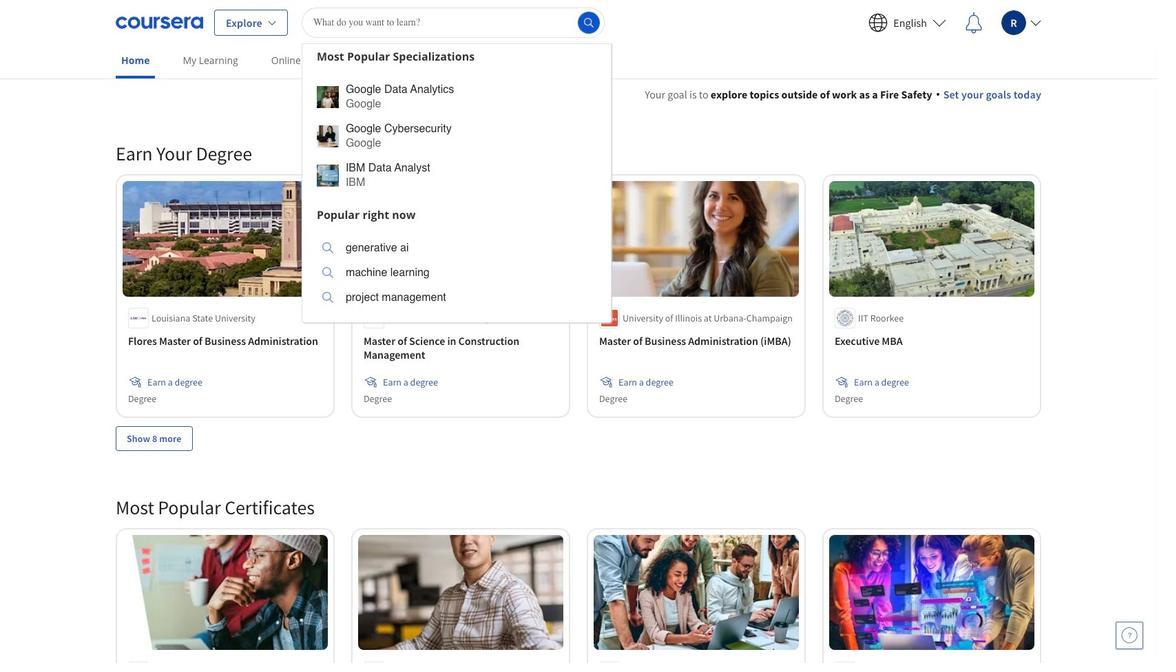 Task type: describe. For each thing, give the bounding box(es) containing it.
What do you want to learn? text field
[[302, 7, 605, 38]]

earn your degree collection element
[[107, 119, 1050, 473]]

most popular certificates collection element
[[107, 473, 1050, 663]]

help center image
[[1121, 628, 1138, 644]]

2 list box from the top
[[302, 227, 611, 322]]

coursera image
[[116, 11, 203, 33]]



Task type: locate. For each thing, give the bounding box(es) containing it.
main content
[[0, 70, 1157, 663]]

1 vertical spatial list box
[[302, 227, 611, 322]]

autocomplete results list box
[[302, 43, 612, 323]]

1 list box from the top
[[302, 69, 611, 202]]

0 vertical spatial list box
[[302, 69, 611, 202]]

suggestion image image
[[317, 86, 339, 108], [317, 125, 339, 147], [317, 164, 339, 186], [322, 242, 333, 253], [322, 267, 333, 278], [322, 292, 333, 303]]

list box
[[302, 69, 611, 202], [302, 227, 611, 322]]

None search field
[[302, 7, 612, 323]]



Task type: vqa. For each thing, say whether or not it's contained in the screenshot.
LIST BOX
yes



